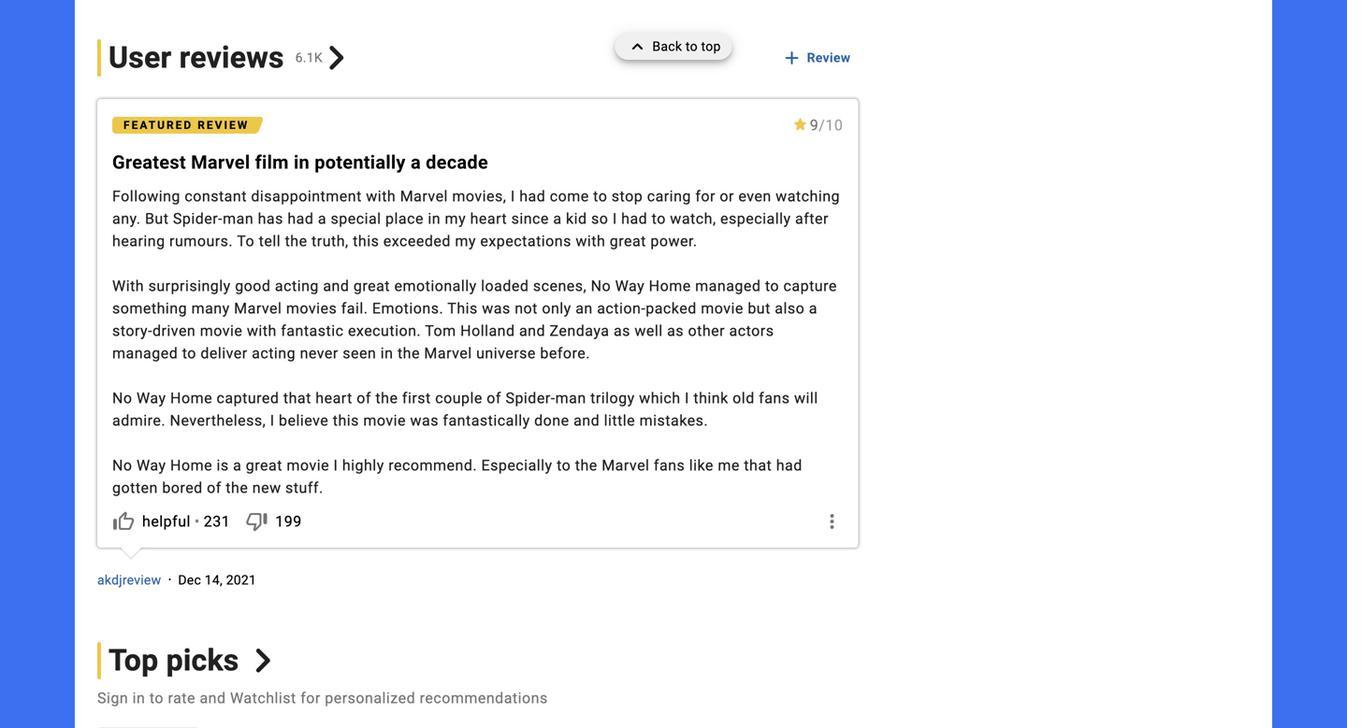 Task type: describe. For each thing, give the bounding box(es) containing it.
deliver
[[201, 345, 248, 363]]

to
[[237, 233, 255, 250]]

a inside with surprisingly good acting and great emotionally loaded scenes, no way home managed to capture something many marvel movies fail. emotions. this was not only an action-packed movie but also a story-driven movie with fantastic execution. tom holland and zendaya as well as other actors managed to deliver acting never seen in the marvel universe before.
[[809, 300, 818, 318]]

or
[[720, 188, 735, 205]]

was inside no way home captured that heart of the first couple of spider-man trilogy which i think old fans will admire. nevertheless, i believe this movie was fantastically done and little mistakes.
[[410, 412, 439, 430]]

movie up the other
[[701, 300, 744, 318]]

top
[[109, 644, 158, 679]]

movies
[[286, 300, 337, 318]]

also
[[775, 300, 805, 318]]

but
[[748, 300, 771, 318]]

is
[[217, 457, 229, 475]]

•
[[195, 513, 200, 531]]

seen
[[343, 345, 376, 363]]

after
[[795, 210, 829, 228]]

before.
[[540, 345, 590, 363]]

place
[[386, 210, 424, 228]]

expand less image
[[626, 34, 653, 60]]

truth,
[[312, 233, 349, 250]]

i right "so"
[[613, 210, 617, 228]]

power.
[[651, 233, 698, 250]]

in right film
[[294, 152, 310, 174]]

review button
[[779, 41, 858, 75]]

an
[[576, 300, 593, 318]]

i left think at the right bottom
[[685, 390, 690, 408]]

greatest
[[112, 152, 186, 174]]

especially
[[721, 210, 791, 228]]

with surprisingly good acting and great emotionally loaded scenes, no way home managed to capture something many marvel movies fail. emotions. this was not only an action-packed movie but also a story-driven movie with fantastic execution. tom holland and zendaya as well as other actors managed to deliver acting never seen in the marvel universe before.
[[112, 277, 837, 363]]

in right sign
[[133, 690, 145, 708]]

helpful • 231
[[142, 513, 230, 531]]

the down is
[[226, 480, 248, 497]]

home for gotten
[[170, 457, 212, 475]]

caring
[[647, 188, 691, 205]]

231
[[204, 513, 230, 531]]

sign
[[97, 690, 128, 708]]

heart inside 'following constant disappointment with marvel movies, i had come to stop caring for or even watching any. but spider-man has had a special place in my heart since a kid so i had to watch, especially after hearing rumours. to tell the truth, this exceeded my expectations with great power.'
[[470, 210, 507, 228]]

scenes,
[[533, 277, 587, 295]]

spider- inside no way home captured that heart of the first couple of spider-man trilogy which i think old fans will admire. nevertheless, i believe this movie was fantastically done and little mistakes.
[[506, 390, 556, 408]]

little
[[604, 412, 636, 430]]

nevertheless,
[[170, 412, 266, 430]]

10
[[826, 117, 843, 134]]

especially
[[481, 457, 553, 475]]

home for will
[[170, 390, 212, 408]]

marvel inside the no way home is a great movie i highly recommend. especially to the marvel fans like me that had gotten bored of the new stuff.
[[602, 457, 650, 475]]

a up truth,
[[318, 210, 327, 228]]

driven
[[153, 322, 196, 340]]

and down not
[[519, 322, 546, 340]]

no way home is a great movie i highly recommend. especially to the marvel fans like me that had gotten bored of the new stuff.
[[112, 457, 803, 497]]

new
[[252, 480, 281, 497]]

loaded
[[481, 277, 529, 295]]

a left the decade
[[411, 152, 421, 174]]

not
[[515, 300, 538, 318]]

film
[[255, 152, 289, 174]]

more options image
[[821, 511, 843, 533]]

is helpful image
[[112, 511, 135, 533]]

chevron right inline image
[[325, 46, 349, 70]]

/
[[819, 117, 826, 134]]

user
[[109, 40, 172, 75]]

no inside with surprisingly good acting and great emotionally loaded scenes, no way home managed to capture something many marvel movies fail. emotions. this was not only an action-packed movie but also a story-driven movie with fantastic execution. tom holland and zendaya as well as other actors managed to deliver acting never seen in the marvel universe before.
[[591, 277, 611, 295]]

first
[[402, 390, 431, 408]]

so
[[591, 210, 609, 228]]

a inside the no way home is a great movie i highly recommend. especially to the marvel fans like me that had gotten bored of the new stuff.
[[233, 457, 242, 475]]

rate
[[168, 690, 196, 708]]

fans inside no way home captured that heart of the first couple of spider-man trilogy which i think old fans will admire. nevertheless, i believe this movie was fantastically done and little mistakes.
[[759, 390, 790, 408]]

recommend.
[[389, 457, 477, 475]]

emotionally
[[394, 277, 477, 295]]

to inside button
[[686, 39, 698, 54]]

to down caring
[[652, 210, 666, 228]]

tell
[[259, 233, 281, 250]]

fail.
[[341, 300, 368, 318]]

movie inside no way home captured that heart of the first couple of spider-man trilogy which i think old fans will admire. nevertheless, i believe this movie was fantastically done and little mistakes.
[[363, 412, 406, 430]]

top picks link
[[97, 643, 275, 680]]

the inside with surprisingly good acting and great emotionally loaded scenes, no way home managed to capture something many marvel movies fail. emotions. this was not only an action-packed movie but also a story-driven movie with fantastic execution. tom holland and zendaya as well as other actors managed to deliver acting never seen in the marvel universe before.
[[398, 345, 420, 363]]

6.1k
[[295, 50, 323, 66]]

and inside no way home captured that heart of the first couple of spider-man trilogy which i think old fans will admire. nevertheless, i believe this movie was fantastically done and little mistakes.
[[574, 412, 600, 430]]

0 vertical spatial managed
[[695, 277, 761, 295]]

rumours.
[[169, 233, 233, 250]]

i left believe
[[270, 412, 275, 430]]

in inside 'following constant disappointment with marvel movies, i had come to stop caring for or even watching any. but spider-man has had a special place in my heart since a kid so i had to watch, especially after hearing rumours. to tell the truth, this exceeded my expectations with great power.'
[[428, 210, 441, 228]]

captured
[[217, 390, 279, 408]]

and right rate
[[200, 690, 226, 708]]

great inside 'following constant disappointment with marvel movies, i had come to stop caring for or even watching any. but spider-man has had a special place in my heart since a kid so i had to watch, especially after hearing rumours. to tell the truth, this exceeded my expectations with great power.'
[[610, 233, 647, 250]]

hearing
[[112, 233, 165, 250]]

but
[[145, 210, 169, 228]]

the inside 'following constant disappointment with marvel movies, i had come to stop caring for or even watching any. but spider-man has had a special place in my heart since a kid so i had to watch, especially after hearing rumours. to tell the truth, this exceeded my expectations with great power.'
[[285, 233, 307, 250]]

the inside no way home captured that heart of the first couple of spider-man trilogy which i think old fans will admire. nevertheless, i believe this movie was fantastically done and little mistakes.
[[376, 390, 398, 408]]

2 horizontal spatial with
[[576, 233, 606, 250]]

9 / 10
[[810, 117, 843, 134]]

this
[[448, 300, 478, 318]]

kid
[[566, 210, 587, 228]]

zendaya
[[550, 322, 610, 340]]

for inside 'following constant disappointment with marvel movies, i had come to stop caring for or even watching any. but spider-man has had a special place in my heart since a kid so i had to watch, especially after hearing rumours. to tell the truth, this exceeded my expectations with great power.'
[[696, 188, 716, 205]]

this inside no way home captured that heart of the first couple of spider-man trilogy which i think old fans will admire. nevertheless, i believe this movie was fantastically done and little mistakes.
[[333, 412, 359, 430]]

even
[[739, 188, 772, 205]]

since
[[511, 210, 549, 228]]

way for will
[[137, 390, 166, 408]]

universe
[[476, 345, 536, 363]]

following constant disappointment with marvel movies, i had come to stop caring for or even watching any. but spider-man has had a special place in my heart since a kid so i had to watch, especially after hearing rumours. to tell the truth, this exceeded my expectations with great power.
[[112, 188, 840, 250]]

and up fail.
[[323, 277, 349, 295]]

is not helpful image
[[245, 511, 268, 533]]

many
[[191, 300, 230, 318]]

no for gotten
[[112, 457, 132, 475]]

to down driven
[[182, 345, 196, 363]]

was inside with surprisingly good acting and great emotionally loaded scenes, no way home managed to capture something many marvel movies fail. emotions. this was not only an action-packed movie but also a story-driven movie with fantastic execution. tom holland and zendaya as well as other actors managed to deliver acting never seen in the marvel universe before.
[[482, 300, 511, 318]]

only
[[542, 300, 572, 318]]

recommendations
[[420, 690, 548, 708]]

with
[[112, 277, 144, 295]]

akdjreview
[[97, 573, 161, 588]]

top picks
[[109, 644, 239, 679]]

man inside no way home captured that heart of the first couple of spider-man trilogy which i think old fans will admire. nevertheless, i believe this movie was fantastically done and little mistakes.
[[556, 390, 586, 408]]

back
[[653, 39, 682, 54]]

stuff.
[[285, 480, 323, 497]]

holland
[[461, 322, 515, 340]]

marvel inside 'following constant disappointment with marvel movies, i had come to stop caring for or even watching any. but spider-man has had a special place in my heart since a kid so i had to watch, especially after hearing rumours. to tell the truth, this exceeded my expectations with great power.'
[[400, 188, 448, 205]]

bored
[[162, 480, 203, 497]]

watchlist
[[230, 690, 296, 708]]

execution.
[[348, 322, 421, 340]]



Task type: locate. For each thing, give the bounding box(es) containing it.
greatest marvel film in potentially a decade
[[112, 152, 488, 174]]

1 horizontal spatial for
[[696, 188, 716, 205]]

with inside with surprisingly good acting and great emotionally loaded scenes, no way home managed to capture something many marvel movies fail. emotions. this was not only an action-packed movie but also a story-driven movie with fantastic execution. tom holland and zendaya as well as other actors managed to deliver acting never seen in the marvel universe before.
[[247, 322, 277, 340]]

which
[[639, 390, 681, 408]]

1 as from the left
[[614, 322, 631, 340]]

0 horizontal spatial great
[[246, 457, 283, 475]]

like
[[689, 457, 714, 475]]

1 vertical spatial home
[[170, 390, 212, 408]]

with down "so"
[[576, 233, 606, 250]]

had inside the no way home is a great movie i highly recommend. especially to the marvel fans like me that had gotten bored of the new stuff.
[[776, 457, 803, 475]]

for left or
[[696, 188, 716, 205]]

to inside the no way home is a great movie i highly recommend. especially to the marvel fans like me that had gotten bored of the new stuff.
[[557, 457, 571, 475]]

spider-
[[173, 210, 223, 228], [506, 390, 556, 408]]

back to top button
[[615, 34, 732, 60]]

picks
[[166, 644, 239, 679]]

1 horizontal spatial of
[[357, 390, 371, 408]]

0 horizontal spatial of
[[207, 480, 222, 497]]

2021
[[226, 573, 257, 588]]

1 vertical spatial this
[[333, 412, 359, 430]]

great inside the no way home is a great movie i highly recommend. especially to the marvel fans like me that had gotten bored of the new stuff.
[[246, 457, 283, 475]]

tom
[[425, 322, 456, 340]]

way for gotten
[[137, 457, 166, 475]]

fans inside the no way home is a great movie i highly recommend. especially to the marvel fans like me that had gotten bored of the new stuff.
[[654, 457, 685, 475]]

managed up but
[[695, 277, 761, 295]]

0 vertical spatial no
[[591, 277, 611, 295]]

1 horizontal spatial heart
[[470, 210, 507, 228]]

the left first
[[376, 390, 398, 408]]

1 vertical spatial for
[[301, 690, 321, 708]]

no up admire.
[[112, 390, 132, 408]]

with up "deliver"
[[247, 322, 277, 340]]

home inside the no way home is a great movie i highly recommend. especially to the marvel fans like me that had gotten bored of the new stuff.
[[170, 457, 212, 475]]

no up an
[[591, 277, 611, 295]]

and left little
[[574, 412, 600, 430]]

following
[[112, 188, 181, 205]]

0 horizontal spatial that
[[283, 390, 311, 408]]

emotions.
[[372, 300, 444, 318]]

featured review
[[124, 119, 249, 132]]

0 vertical spatial fans
[[759, 390, 790, 408]]

of down seen at the top left of the page
[[357, 390, 371, 408]]

gotten
[[112, 480, 158, 497]]

heart down movies,
[[470, 210, 507, 228]]

2 horizontal spatial great
[[610, 233, 647, 250]]

this down special
[[353, 233, 379, 250]]

1 vertical spatial man
[[556, 390, 586, 408]]

that inside the no way home is a great movie i highly recommend. especially to the marvel fans like me that had gotten bored of the new stuff.
[[744, 457, 772, 475]]

of down is
[[207, 480, 222, 497]]

movie up "deliver"
[[200, 322, 243, 340]]

1 horizontal spatial great
[[354, 277, 390, 295]]

managed down story-
[[112, 345, 178, 363]]

a right is
[[233, 457, 242, 475]]

acting up movies
[[275, 277, 319, 295]]

1 vertical spatial great
[[354, 277, 390, 295]]

movie up stuff.
[[287, 457, 329, 475]]

for right watchlist
[[301, 690, 321, 708]]

1 vertical spatial fans
[[654, 457, 685, 475]]

the right especially
[[575, 457, 598, 475]]

story-
[[112, 322, 153, 340]]

1 vertical spatial was
[[410, 412, 439, 430]]

this inside 'following constant disappointment with marvel movies, i had come to stop caring for or even watching any. but spider-man has had a special place in my heart since a kid so i had to watch, especially after hearing rumours. to tell the truth, this exceeded my expectations with great power.'
[[353, 233, 379, 250]]

1 horizontal spatial spider-
[[506, 390, 556, 408]]

1 horizontal spatial with
[[366, 188, 396, 205]]

marvel up place
[[400, 188, 448, 205]]

come
[[550, 188, 589, 205]]

2 as from the left
[[667, 322, 684, 340]]

as down action-
[[614, 322, 631, 340]]

had right me
[[776, 457, 803, 475]]

to up but
[[765, 277, 780, 295]]

in up the exceeded
[[428, 210, 441, 228]]

that right me
[[744, 457, 772, 475]]

with
[[366, 188, 396, 205], [576, 233, 606, 250], [247, 322, 277, 340]]

the down execution.
[[398, 345, 420, 363]]

1 vertical spatial heart
[[316, 390, 353, 408]]

admire.
[[112, 412, 166, 430]]

was
[[482, 300, 511, 318], [410, 412, 439, 430]]

2 vertical spatial with
[[247, 322, 277, 340]]

0 vertical spatial way
[[615, 277, 645, 295]]

that up believe
[[283, 390, 311, 408]]

a down capture
[[809, 300, 818, 318]]

review
[[198, 119, 249, 132]]

had up 'since' on the left
[[520, 188, 546, 205]]

constant
[[185, 188, 247, 205]]

great
[[610, 233, 647, 250], [354, 277, 390, 295], [246, 457, 283, 475]]

0 horizontal spatial spider-
[[173, 210, 223, 228]]

spider- inside 'following constant disappointment with marvel movies, i had come to stop caring for or even watching any. but spider-man has had a special place in my heart since a kid so i had to watch, especially after hearing rumours. to tell the truth, this exceeded my expectations with great power.'
[[173, 210, 223, 228]]

chevron right inline image
[[251, 649, 275, 673]]

exceeded
[[383, 233, 451, 250]]

movie inside the no way home is a great movie i highly recommend. especially to the marvel fans like me that had gotten bored of the new stuff.
[[287, 457, 329, 475]]

0 vertical spatial man
[[223, 210, 254, 228]]

potentially
[[315, 152, 406, 174]]

1 vertical spatial way
[[137, 390, 166, 408]]

packed
[[646, 300, 697, 318]]

reviews
[[179, 40, 284, 75]]

0 vertical spatial for
[[696, 188, 716, 205]]

back to top
[[653, 39, 721, 54]]

no for will
[[112, 390, 132, 408]]

man
[[223, 210, 254, 228], [556, 390, 586, 408]]

0 horizontal spatial was
[[410, 412, 439, 430]]

was up holland
[[482, 300, 511, 318]]

i inside the no way home is a great movie i highly recommend. especially to the marvel fans like me that had gotten bored of the new stuff.
[[334, 457, 338, 475]]

sign in to rate and watchlist for personalized recommendations
[[97, 690, 548, 708]]

1 horizontal spatial was
[[482, 300, 511, 318]]

stop
[[612, 188, 643, 205]]

great up new at the bottom left
[[246, 457, 283, 475]]

helpful
[[142, 513, 191, 531]]

user reviews
[[109, 40, 284, 75]]

2 vertical spatial great
[[246, 457, 283, 475]]

way inside no way home captured that heart of the first couple of spider-man trilogy which i think old fans will admire. nevertheless, i believe this movie was fantastically done and little mistakes.
[[137, 390, 166, 408]]

movie
[[701, 300, 744, 318], [200, 322, 243, 340], [363, 412, 406, 430], [287, 457, 329, 475]]

great for recommend.
[[246, 457, 283, 475]]

home up the nevertheless,
[[170, 390, 212, 408]]

1 vertical spatial spider-
[[506, 390, 556, 408]]

1 vertical spatial that
[[744, 457, 772, 475]]

1 vertical spatial no
[[112, 390, 132, 408]]

add image
[[781, 47, 803, 69]]

0 horizontal spatial managed
[[112, 345, 178, 363]]

home inside with surprisingly good acting and great emotionally loaded scenes, no way home managed to capture something many marvel movies fail. emotions. this was not only an action-packed movie but also a story-driven movie with fantastic execution. tom holland and zendaya as well as other actors managed to deliver acting never seen in the marvel universe before.
[[649, 277, 691, 295]]

no inside no way home captured that heart of the first couple of spider-man trilogy which i think old fans will admire. nevertheless, i believe this movie was fantastically done and little mistakes.
[[112, 390, 132, 408]]

no way home captured that heart of the first couple of spider-man trilogy which i think old fans will admire. nevertheless, i believe this movie was fantastically done and little mistakes.
[[112, 390, 818, 430]]

any.
[[112, 210, 141, 228]]

0 vertical spatial acting
[[275, 277, 319, 295]]

14,
[[205, 573, 223, 588]]

0 vertical spatial this
[[353, 233, 379, 250]]

movies,
[[452, 188, 507, 205]]

watch,
[[670, 210, 716, 228]]

well
[[635, 322, 663, 340]]

movie down first
[[363, 412, 406, 430]]

2 horizontal spatial of
[[487, 390, 502, 408]]

marvel down little
[[602, 457, 650, 475]]

heart inside no way home captured that heart of the first couple of spider-man trilogy which i think old fans will admire. nevertheless, i believe this movie was fantastically done and little mistakes.
[[316, 390, 353, 408]]

0 horizontal spatial fans
[[654, 457, 685, 475]]

1 vertical spatial with
[[576, 233, 606, 250]]

1 horizontal spatial as
[[667, 322, 684, 340]]

featured
[[124, 119, 193, 132]]

i up 'since' on the left
[[511, 188, 515, 205]]

great inside with surprisingly good acting and great emotionally loaded scenes, no way home managed to capture something many marvel movies fail. emotions. this was not only an action-packed movie but also a story-driven movie with fantastic execution. tom holland and zendaya as well as other actors managed to deliver acting never seen in the marvel universe before.
[[354, 277, 390, 295]]

fantastic
[[281, 322, 344, 340]]

man inside 'following constant disappointment with marvel movies, i had come to stop caring for or even watching any. but spider-man has had a special place in my heart since a kid so i had to watch, especially after hearing rumours. to tell the truth, this exceeded my expectations with great power.'
[[223, 210, 254, 228]]

me
[[718, 457, 740, 475]]

the right the tell
[[285, 233, 307, 250]]

think
[[694, 390, 729, 408]]

1 horizontal spatial man
[[556, 390, 586, 408]]

fans left like
[[654, 457, 685, 475]]

home up packed
[[649, 277, 691, 295]]

surprisingly
[[148, 277, 231, 295]]

2 vertical spatial home
[[170, 457, 212, 475]]

0 vertical spatial spider-
[[173, 210, 223, 228]]

1 horizontal spatial fans
[[759, 390, 790, 408]]

akdjreview button
[[97, 572, 161, 590]]

that inside no way home captured that heart of the first couple of spider-man trilogy which i think old fans will admire. nevertheless, i believe this movie was fantastically done and little mistakes.
[[283, 390, 311, 408]]

believe
[[279, 412, 329, 430]]

to left top
[[686, 39, 698, 54]]

as
[[614, 322, 631, 340], [667, 322, 684, 340]]

0 vertical spatial great
[[610, 233, 647, 250]]

home up the bored
[[170, 457, 212, 475]]

marvel up constant
[[191, 152, 250, 174]]

man up to on the top
[[223, 210, 254, 228]]

that
[[283, 390, 311, 408], [744, 457, 772, 475]]

a left kid
[[553, 210, 562, 228]]

great up fail.
[[354, 277, 390, 295]]

of inside the no way home is a great movie i highly recommend. especially to the marvel fans like me that had gotten bored of the new stuff.
[[207, 480, 222, 497]]

in inside with surprisingly good acting and great emotionally loaded scenes, no way home managed to capture something many marvel movies fail. emotions. this was not only an action-packed movie but also a story-driven movie with fantastic execution. tom holland and zendaya as well as other actors managed to deliver acting never seen in the marvel universe before.
[[381, 345, 393, 363]]

of up fantastically
[[487, 390, 502, 408]]

acting down fantastic at the left top of the page
[[252, 345, 296, 363]]

dec 14, 2021
[[178, 573, 257, 588]]

this right believe
[[333, 412, 359, 430]]

1 vertical spatial my
[[455, 233, 476, 250]]

top
[[701, 39, 721, 54]]

marvel down 'good'
[[234, 300, 282, 318]]

1 horizontal spatial that
[[744, 457, 772, 475]]

fantastically
[[443, 412, 530, 430]]

had down the stop
[[622, 210, 648, 228]]

done
[[534, 412, 570, 430]]

great for no
[[354, 277, 390, 295]]

no inside the no way home is a great movie i highly recommend. especially to the marvel fans like me that had gotten bored of the new stuff.
[[112, 457, 132, 475]]

a
[[411, 152, 421, 174], [318, 210, 327, 228], [553, 210, 562, 228], [809, 300, 818, 318], [233, 457, 242, 475]]

star inline image
[[793, 119, 808, 131]]

way up gotten
[[137, 457, 166, 475]]

never
[[300, 345, 339, 363]]

fans right old
[[759, 390, 790, 408]]

0 horizontal spatial for
[[301, 690, 321, 708]]

great down the stop
[[610, 233, 647, 250]]

highly
[[342, 457, 384, 475]]

2 vertical spatial way
[[137, 457, 166, 475]]

1 horizontal spatial managed
[[695, 277, 761, 295]]

0 vertical spatial with
[[366, 188, 396, 205]]

0 vertical spatial was
[[482, 300, 511, 318]]

0 horizontal spatial man
[[223, 210, 254, 228]]

0 vertical spatial home
[[649, 277, 691, 295]]

review
[[807, 50, 851, 66]]

to left rate
[[150, 690, 164, 708]]

i left highly
[[334, 457, 338, 475]]

expectations
[[480, 233, 572, 250]]

way up admire.
[[137, 390, 166, 408]]

home inside no way home captured that heart of the first couple of spider-man trilogy which i think old fans will admire. nevertheless, i believe this movie was fantastically done and little mistakes.
[[170, 390, 212, 408]]

good
[[235, 277, 271, 295]]

had
[[520, 188, 546, 205], [288, 210, 314, 228], [622, 210, 648, 228], [776, 457, 803, 475]]

personalized
[[325, 690, 416, 708]]

marvel down 'tom'
[[424, 345, 472, 363]]

had down disappointment
[[288, 210, 314, 228]]

for
[[696, 188, 716, 205], [301, 690, 321, 708]]

watching
[[776, 188, 840, 205]]

spider- up done
[[506, 390, 556, 408]]

old
[[733, 390, 755, 408]]

in down execution.
[[381, 345, 393, 363]]

with up place
[[366, 188, 396, 205]]

0 horizontal spatial with
[[247, 322, 277, 340]]

2 vertical spatial no
[[112, 457, 132, 475]]

0 horizontal spatial heart
[[316, 390, 353, 408]]

of
[[357, 390, 371, 408], [487, 390, 502, 408], [207, 480, 222, 497]]

way inside with surprisingly good acting and great emotionally loaded scenes, no way home managed to capture something many marvel movies fail. emotions. this was not only an action-packed movie but also a story-driven movie with fantastic execution. tom holland and zendaya as well as other actors managed to deliver acting never seen in the marvel universe before.
[[615, 277, 645, 295]]

as down packed
[[667, 322, 684, 340]]

no up gotten
[[112, 457, 132, 475]]

actors
[[729, 322, 774, 340]]

1 vertical spatial acting
[[252, 345, 296, 363]]

something
[[112, 300, 187, 318]]

heart up believe
[[316, 390, 353, 408]]

to up "so"
[[593, 188, 608, 205]]

to
[[686, 39, 698, 54], [593, 188, 608, 205], [652, 210, 666, 228], [765, 277, 780, 295], [182, 345, 196, 363], [557, 457, 571, 475], [150, 690, 164, 708]]

disappointment
[[251, 188, 362, 205]]

man up done
[[556, 390, 586, 408]]

spider- up rumours.
[[173, 210, 223, 228]]

has
[[258, 210, 283, 228]]

1 vertical spatial managed
[[112, 345, 178, 363]]

way inside the no way home is a great movie i highly recommend. especially to the marvel fans like me that had gotten bored of the new stuff.
[[137, 457, 166, 475]]

0 horizontal spatial as
[[614, 322, 631, 340]]

0 vertical spatial heart
[[470, 210, 507, 228]]

to down done
[[557, 457, 571, 475]]

was down first
[[410, 412, 439, 430]]

0 vertical spatial that
[[283, 390, 311, 408]]

way up action-
[[615, 277, 645, 295]]

the
[[285, 233, 307, 250], [398, 345, 420, 363], [376, 390, 398, 408], [575, 457, 598, 475], [226, 480, 248, 497]]

0 vertical spatial my
[[445, 210, 466, 228]]



Task type: vqa. For each thing, say whether or not it's contained in the screenshot.
THE FRENCH at the bottom left
no



